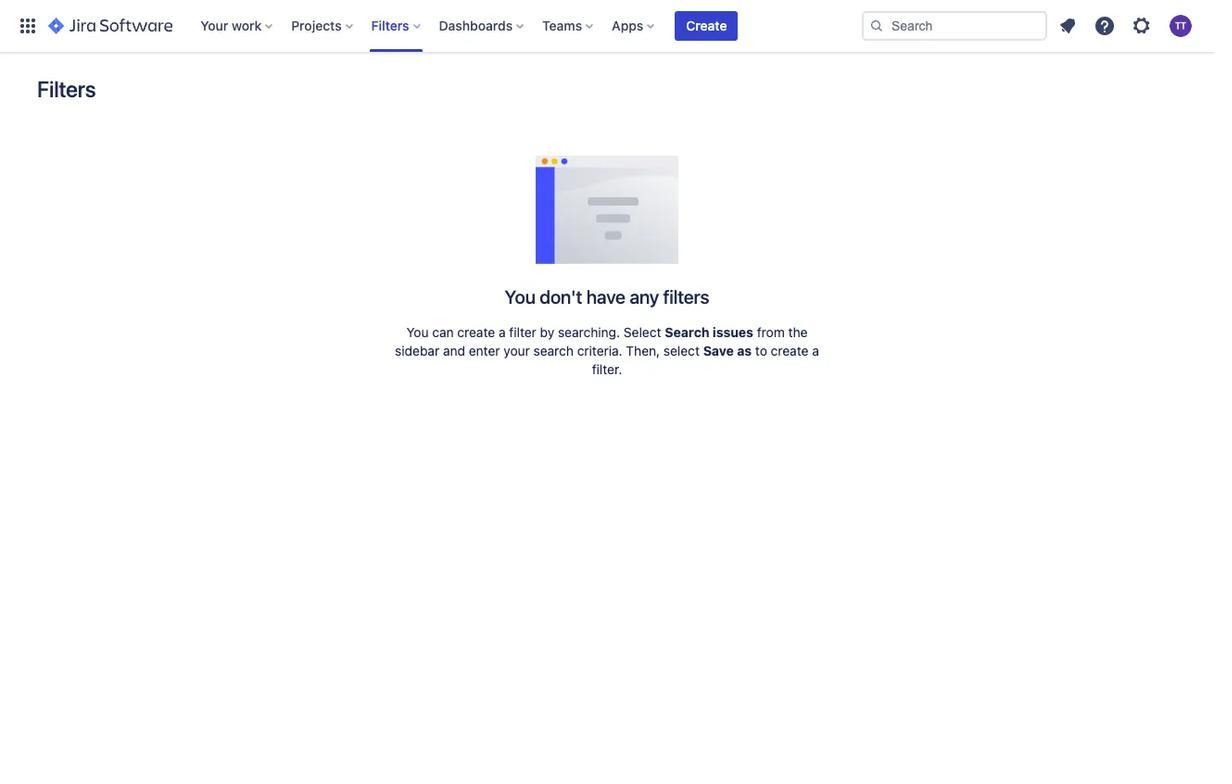 Task type: describe. For each thing, give the bounding box(es) containing it.
the
[[789, 325, 808, 340]]

your
[[201, 18, 228, 33]]

notifications image
[[1057, 15, 1079, 37]]

search
[[665, 325, 710, 340]]

any
[[630, 287, 659, 308]]

projects button
[[286, 11, 360, 41]]

settings image
[[1131, 15, 1154, 37]]

filters
[[664, 287, 710, 308]]

a inside to create a filter.
[[813, 343, 820, 359]]

work
[[232, 18, 262, 33]]

save as
[[704, 343, 752, 359]]

select
[[664, 343, 700, 359]]

you don't have any filters
[[505, 287, 710, 308]]

issues
[[713, 325, 754, 340]]

filters inside popup button
[[372, 18, 409, 33]]

0 vertical spatial create
[[458, 325, 495, 340]]

don't
[[540, 287, 583, 308]]

enter
[[469, 343, 500, 359]]

select
[[624, 325, 662, 340]]

banner containing your work
[[0, 0, 1215, 52]]

search image
[[870, 19, 885, 33]]

filter
[[509, 325, 537, 340]]

create inside to create a filter.
[[771, 343, 809, 359]]

and
[[443, 343, 466, 359]]

your profile and settings image
[[1170, 15, 1192, 37]]

to create a filter.
[[592, 343, 820, 377]]

as
[[737, 343, 752, 359]]

filter.
[[592, 362, 622, 377]]

create button
[[675, 11, 739, 41]]

your
[[504, 343, 530, 359]]

create
[[687, 18, 727, 33]]

dashboards
[[439, 18, 513, 33]]

teams button
[[537, 11, 601, 41]]

teams
[[543, 18, 583, 33]]

filters button
[[366, 11, 428, 41]]

criteria.
[[577, 343, 623, 359]]

you for you don't have any filters
[[505, 287, 536, 308]]

your work
[[201, 18, 262, 33]]

search
[[534, 343, 574, 359]]

apps
[[612, 18, 644, 33]]



Task type: vqa. For each thing, say whether or not it's contained in the screenshot.
search
yes



Task type: locate. For each thing, give the bounding box(es) containing it.
to
[[756, 343, 768, 359]]

jira software image
[[48, 15, 173, 37], [48, 15, 173, 37]]

1 vertical spatial a
[[813, 343, 820, 359]]

0 vertical spatial filters
[[372, 18, 409, 33]]

1 horizontal spatial create
[[771, 343, 809, 359]]

projects
[[291, 18, 342, 33]]

a left filter
[[499, 325, 506, 340]]

filters
[[372, 18, 409, 33], [37, 76, 96, 102]]

1 vertical spatial you
[[407, 325, 429, 340]]

1 horizontal spatial you
[[505, 287, 536, 308]]

1 vertical spatial filters
[[37, 76, 96, 102]]

filters right projects popup button
[[372, 18, 409, 33]]

save
[[704, 343, 734, 359]]

0 horizontal spatial create
[[458, 325, 495, 340]]

primary element
[[11, 0, 862, 52]]

you up "sidebar"
[[407, 325, 429, 340]]

appswitcher icon image
[[17, 15, 39, 37]]

0 vertical spatial a
[[499, 325, 506, 340]]

apps button
[[607, 11, 662, 41]]

create
[[458, 325, 495, 340], [771, 343, 809, 359]]

1 horizontal spatial filters
[[372, 18, 409, 33]]

dashboards button
[[434, 11, 531, 41]]

help image
[[1094, 15, 1116, 37]]

0 horizontal spatial filters
[[37, 76, 96, 102]]

you up filter
[[505, 287, 536, 308]]

1 vertical spatial create
[[771, 343, 809, 359]]

a right to
[[813, 343, 820, 359]]

0 horizontal spatial you
[[407, 325, 429, 340]]

your work button
[[195, 11, 280, 41]]

have
[[587, 287, 626, 308]]

sidebar
[[395, 343, 440, 359]]

you for you can create a filter by searching. select search issues
[[407, 325, 429, 340]]

then,
[[626, 343, 660, 359]]

from the sidebar and enter your search criteria. then, select
[[395, 325, 808, 359]]

1 horizontal spatial a
[[813, 343, 820, 359]]

from
[[757, 325, 785, 340]]

create up the enter
[[458, 325, 495, 340]]

create down the
[[771, 343, 809, 359]]

0 horizontal spatial a
[[499, 325, 506, 340]]

searching.
[[558, 325, 620, 340]]

you
[[505, 287, 536, 308], [407, 325, 429, 340]]

you can create a filter by searching. select search issues
[[407, 325, 754, 340]]

0 vertical spatial you
[[505, 287, 536, 308]]

filters down appswitcher icon
[[37, 76, 96, 102]]

Search field
[[862, 11, 1048, 41]]

a
[[499, 325, 506, 340], [813, 343, 820, 359]]

by
[[540, 325, 555, 340]]

banner
[[0, 0, 1215, 52]]

can
[[432, 325, 454, 340]]



